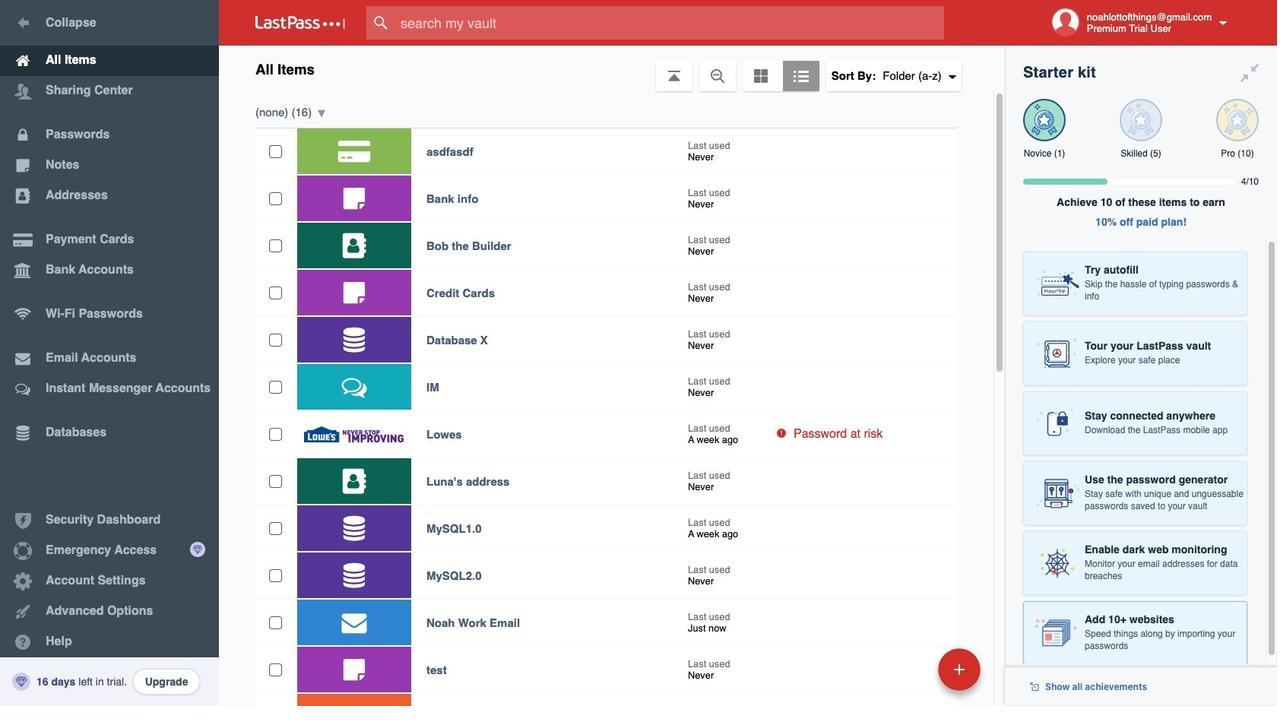 Task type: describe. For each thing, give the bounding box(es) containing it.
vault options navigation
[[219, 46, 1006, 91]]

new item navigation
[[834, 644, 990, 707]]

Search search field
[[367, 6, 974, 40]]

main navigation navigation
[[0, 0, 219, 707]]



Task type: vqa. For each thing, say whether or not it's contained in the screenshot.
New item icon
no



Task type: locate. For each thing, give the bounding box(es) containing it.
new item element
[[834, 648, 987, 691]]

lastpass image
[[256, 16, 345, 30]]

search my vault text field
[[367, 6, 974, 40]]



